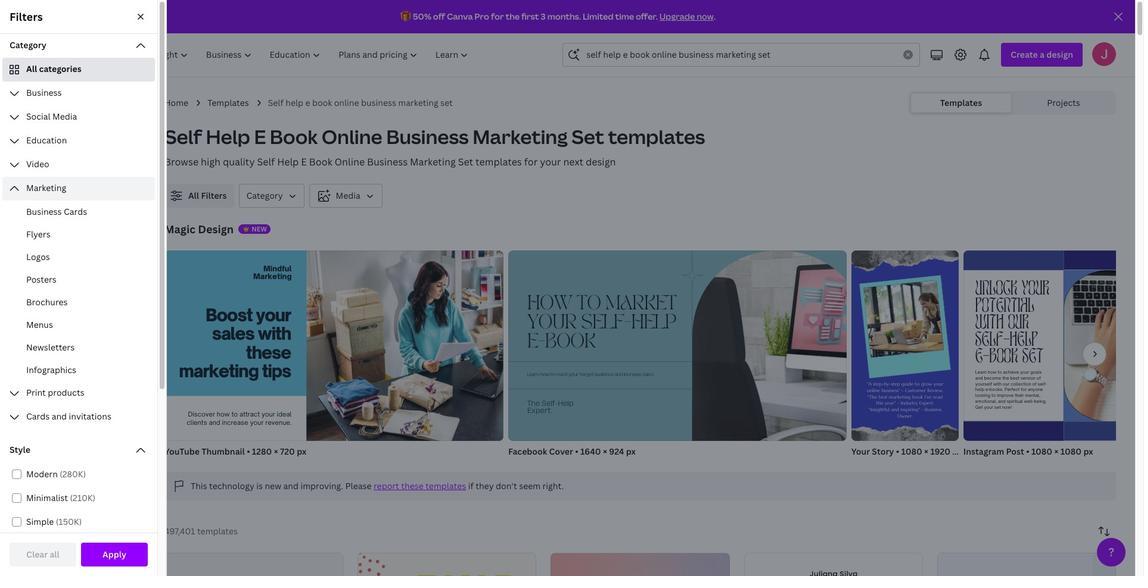 Task type: locate. For each thing, give the bounding box(es) containing it.
(280k)
[[60, 469, 86, 480]]

the up our
[[1002, 376, 1009, 381]]

clients
[[187, 419, 207, 427]]

your up our
[[1022, 281, 1049, 301]]

now!
[[1002, 405, 1012, 410]]

None search field
[[563, 43, 920, 67]]

1 horizontal spatial these
[[401, 481, 424, 492]]

• inside facebook cover • 1640 × 924 px group
[[575, 446, 578, 458]]

🎁
[[400, 11, 411, 22]]

0 vertical spatial category
[[10, 39, 46, 51]]

your down mindful marketing in the top of the page
[[256, 305, 291, 326]]

set
[[572, 124, 604, 150], [458, 156, 473, 169], [1022, 348, 1043, 369]]

all down back
[[41, 196, 51, 207]]

0 horizontal spatial how
[[217, 411, 230, 419]]

e up quality on the left top of page
[[254, 124, 266, 150]]

to up the customer
[[915, 382, 919, 388]]

canva inside button
[[72, 135, 98, 147]]

1 vertical spatial of
[[1032, 382, 1036, 387]]

with
[[975, 315, 1004, 335], [258, 324, 291, 344], [993, 382, 1002, 387]]

online up the media button
[[335, 156, 365, 169]]

2 horizontal spatial book
[[912, 394, 923, 400]]

1 horizontal spatial how
[[540, 373, 549, 377]]

× for 1080
[[1054, 446, 1059, 458]]

2 horizontal spatial for
[[1021, 387, 1027, 393]]

1 horizontal spatial cards
[[64, 206, 87, 217]]

all filters button
[[164, 184, 234, 208]]

0 vertical spatial home
[[164, 97, 188, 108]]

× for 720
[[274, 446, 278, 458]]

marketing button
[[2, 177, 155, 201]]

media inside button
[[336, 190, 360, 201]]

your story • 1080 × 1920 px group
[[840, 243, 973, 458]]

target
[[580, 373, 594, 377]]

cards up photos link
[[64, 206, 87, 217]]

media button
[[309, 184, 382, 208]]

of down goals
[[1037, 376, 1041, 381]]

home up the all templates 'link' at left
[[70, 168, 94, 179]]

get down emotional,
[[975, 405, 983, 410]]

• right free
[[65, 109, 68, 119]]

red simple self-help book cover image
[[164, 553, 343, 577]]

your inside "a step-by-step guide to grow your online business" - customer review. "the best marketing book i've read this year" - industry expert. "insightful and inspiring" - business owner.
[[933, 382, 943, 388]]

1 horizontal spatial marketing
[[398, 97, 438, 108]]

get down the social media
[[56, 135, 70, 147]]

1 horizontal spatial set
[[572, 124, 604, 150]]

clear
[[26, 549, 48, 561]]

1 vertical spatial best
[[878, 394, 887, 400]]

1 horizontal spatial self-
[[581, 314, 631, 333]]

learn inside facebook cover • 1640 × 924 px group
[[527, 373, 539, 377]]

market
[[605, 295, 676, 313]]

1 vertical spatial increase
[[222, 419, 248, 427]]

self help e book online business marketing set templates browse high quality self help e book online business marketing set templates for your next design
[[164, 124, 705, 169]]

1 vertical spatial canva
[[72, 135, 98, 147]]

0 horizontal spatial these
[[246, 342, 291, 363]]

to right back
[[59, 168, 68, 179]]

how up become
[[988, 370, 996, 375]]

0 vertical spatial book
[[270, 124, 318, 150]]

e- inside "unlock your potential with our self-help e-book set learn how to achieve your goals and become the best version of yourself with our collection of self- help e-books. perfect for anyone looking to improve their mental, emotional, and spiritual well-being. get your set now!"
[[975, 348, 989, 369]]

increase inside facebook cover • 1640 × 924 px group
[[623, 373, 642, 377]]

business up the media button
[[367, 156, 408, 169]]

your inside group
[[851, 446, 870, 458]]

• left 1280
[[247, 446, 250, 458]]

how inside discover how to attract your ideal clients and increase your revenue.
[[217, 411, 230, 419]]

0 horizontal spatial the
[[506, 11, 520, 22]]

increase for target
[[623, 373, 642, 377]]

× inside 'your story • 1080 × 1920 px' group
[[924, 446, 928, 458]]

ideal
[[277, 411, 292, 419]]

book right "e" at top left
[[312, 97, 332, 108]]

for down collection
[[1021, 387, 1027, 393]]

self help e book online business marketing set
[[268, 97, 453, 108]]

0 horizontal spatial all
[[26, 63, 37, 74]]

1 vertical spatial for
[[524, 156, 538, 169]]

1 horizontal spatial increase
[[623, 373, 642, 377]]

clear all
[[26, 549, 60, 561]]

• inside instagram post • 1080 × 1080 px group
[[1026, 446, 1029, 458]]

0 horizontal spatial online
[[334, 97, 359, 108]]

get
[[56, 135, 70, 147], [975, 405, 983, 410]]

learn up yourself
[[975, 370, 987, 375]]

1 vertical spatial online
[[867, 388, 880, 394]]

self- inside how to market your self-help e-book
[[581, 314, 631, 333]]

0 horizontal spatial marketing
[[179, 361, 258, 382]]

- down guide
[[901, 388, 903, 394]]

these inside 'boost your sales with these marketing tips'
[[246, 342, 291, 363]]

these down "boost"
[[246, 342, 291, 363]]

with for self-
[[975, 315, 1004, 335]]

1 horizontal spatial learn
[[975, 370, 987, 375]]

expert.
[[919, 401, 934, 407], [527, 408, 552, 415]]

new
[[252, 225, 267, 234]]

and down "improve"
[[998, 399, 1006, 404]]

0 vertical spatial online
[[334, 97, 359, 108]]

0 horizontal spatial home
[[70, 168, 94, 179]]

browse
[[164, 156, 198, 169]]

your left next
[[540, 156, 561, 169]]

1 vertical spatial self
[[164, 124, 202, 150]]

1 horizontal spatial book
[[545, 334, 596, 352]]

2 horizontal spatial self-
[[975, 331, 1010, 352]]

2 vertical spatial -
[[921, 407, 923, 413]]

4 px from the left
[[1083, 446, 1093, 458]]

business up the photos
[[26, 206, 62, 217]]

set inside "unlock your potential with our self-help e-book set learn how to achieve your goals and become the best version of yourself with our collection of self- help e-books. perfect for anyone looking to improve their mental, emotional, and spiritual well-being. get your set now!"
[[1022, 348, 1043, 369]]

your right reach
[[569, 373, 579, 377]]

self- right the the
[[542, 401, 558, 407]]

best
[[1010, 376, 1019, 381], [878, 394, 887, 400]]

- right year"
[[897, 401, 899, 407]]

2 vertical spatial book
[[912, 394, 923, 400]]

increase left sales.
[[623, 373, 642, 377]]

× left 924
[[603, 446, 607, 458]]

of
[[1037, 376, 1041, 381], [1032, 382, 1036, 387]]

newsletters
[[26, 342, 75, 353]]

book up reach
[[545, 334, 596, 352]]

3 1080 from the left
[[1060, 446, 1082, 458]]

to
[[59, 168, 68, 179], [577, 295, 601, 313], [998, 370, 1002, 375], [550, 373, 554, 377], [915, 382, 919, 388], [991, 393, 996, 399], [231, 411, 238, 419]]

business cards
[[26, 206, 87, 217]]

book inside "unlock your potential with our self-help e-book set learn how to achieve your goals and become the best version of yourself with our collection of self- help e-books. perfect for anyone looking to improve their mental, emotional, and spiritual well-being. get your set now!"
[[989, 348, 1018, 369]]

0 horizontal spatial media
[[52, 111, 77, 122]]

0 vertical spatial online
[[322, 124, 382, 150]]

1 vertical spatial set
[[994, 405, 1001, 410]]

and right audience
[[615, 373, 623, 377]]

2 horizontal spatial set
[[1022, 348, 1043, 369]]

category button
[[2, 34, 155, 58]]

story
[[872, 446, 894, 458]]

0 vertical spatial cards
[[64, 206, 87, 217]]

1 1080 from the left
[[901, 446, 922, 458]]

to inside discover how to attract your ideal clients and increase your revenue.
[[231, 411, 238, 419]]

is
[[256, 481, 263, 492]]

pro right off
[[475, 11, 489, 22]]

menus
[[26, 319, 53, 331]]

e
[[254, 124, 266, 150], [301, 156, 307, 169]]

self
[[268, 97, 283, 108], [164, 124, 202, 150], [257, 156, 275, 169]]

0 vertical spatial best
[[1010, 376, 1019, 381]]

set up self help e book online business marketing set templates browse high quality self help e book online business marketing set templates for your next design at the top of the page
[[440, 97, 453, 108]]

1 vertical spatial pro
[[99, 135, 113, 147]]

1 horizontal spatial category
[[246, 190, 283, 201]]

and down discover
[[209, 419, 220, 427]]

the inside "unlock your potential with our self-help e-book set learn how to achieve your goals and become the best version of yourself with our collection of self- help e-books. perfect for anyone looking to improve their mental, emotional, and spiritual well-being. get your set now!"
[[1002, 376, 1009, 381]]

2 × from the left
[[603, 446, 607, 458]]

1 vertical spatial category
[[246, 190, 283, 201]]

increase for ideal
[[222, 419, 248, 427]]

your down the attract
[[250, 419, 264, 427]]

your down how
[[527, 314, 577, 333]]

all up magic design
[[188, 190, 199, 201]]

photos
[[41, 223, 69, 235]]

0 vertical spatial expert.
[[919, 401, 934, 407]]

self-
[[581, 314, 631, 333], [975, 331, 1010, 352], [542, 401, 558, 407]]

education button
[[2, 129, 155, 153]]

2 horizontal spatial all
[[188, 190, 199, 201]]

all inside button
[[188, 190, 199, 201]]

increase inside discover how to attract your ideal clients and increase your revenue.
[[222, 419, 248, 427]]

× inside facebook cover • 1640 × 924 px group
[[603, 446, 607, 458]]

marketing down sales
[[179, 361, 258, 382]]

all for all templates
[[41, 196, 51, 207]]

how left reach
[[540, 373, 549, 377]]

youtube thumbnail • 1280 × 720 px
[[164, 446, 306, 458]]

• inside 'your story • 1080 × 1920 px' group
[[896, 446, 899, 458]]

1 vertical spatial get
[[975, 405, 983, 410]]

canva right off
[[447, 11, 473, 22]]

brochures button
[[17, 291, 155, 314]]

2 horizontal spatial marketing
[[889, 394, 911, 400]]

mindful
[[263, 264, 292, 274]]

497,401 templates
[[164, 526, 238, 537]]

- right the inspiring"
[[921, 407, 923, 413]]

1 px from the left
[[297, 446, 306, 458]]

1 vertical spatial marketing
[[179, 361, 258, 382]]

canva down social media dropdown button
[[72, 135, 98, 147]]

1 vertical spatial online
[[335, 156, 365, 169]]

cards and invitations button
[[2, 406, 155, 430]]

version
[[1020, 376, 1035, 381]]

home inside "link"
[[70, 168, 94, 179]]

and down the print products
[[52, 411, 67, 422]]

1 horizontal spatial set
[[994, 405, 1001, 410]]

with up "tips"
[[258, 324, 291, 344]]

1 horizontal spatial filters
[[201, 190, 227, 201]]

their
[[1015, 393, 1024, 399]]

• right story
[[896, 446, 899, 458]]

0 horizontal spatial e-
[[527, 334, 545, 352]]

home left templates link
[[164, 97, 188, 108]]

your
[[540, 156, 561, 169], [256, 305, 291, 326], [1020, 370, 1029, 375], [569, 373, 579, 377], [933, 382, 943, 388], [984, 405, 993, 410], [262, 411, 275, 419], [250, 419, 264, 427]]

• right post
[[1026, 446, 1029, 458]]

expert. down the the
[[527, 408, 552, 415]]

1 horizontal spatial media
[[336, 190, 360, 201]]

help up quality on the left top of page
[[206, 124, 250, 150]]

how to market your self-help e-book
[[527, 295, 676, 352]]

templates inside 'link'
[[53, 196, 94, 207]]

with up the "books."
[[993, 382, 1002, 387]]

tips
[[262, 361, 291, 382]]

and right new
[[283, 481, 299, 492]]

cards down print
[[26, 411, 50, 422]]

• inside youtube thumbnail • 1280 × 720 px group
[[247, 446, 250, 458]]

learn how to reach your target audience and increase sales.
[[527, 373, 654, 377]]

expert. down i've
[[919, 401, 934, 407]]

upgrade now button
[[659, 11, 714, 22]]

months.
[[547, 11, 581, 22]]

all for all filters
[[188, 190, 199, 201]]

and down year"
[[891, 407, 899, 413]]

blue minimalist business e-book instagram story image
[[937, 554, 1116, 577]]

1080 for post
[[1031, 446, 1052, 458]]

these right report
[[401, 481, 424, 492]]

books.
[[989, 387, 1003, 393]]

0 horizontal spatial 1080
[[901, 446, 922, 458]]

2 horizontal spatial how
[[988, 370, 996, 375]]

for inside "unlock your potential with our self-help e-book set learn how to achieve your goals and become the best version of yourself with our collection of self- help e-books. perfect for anyone looking to improve their mental, emotional, and spiritual well-being. get your set now!"
[[1021, 387, 1027, 393]]

self- down market
[[581, 314, 631, 333]]

× left 1920
[[924, 446, 928, 458]]

expert. inside "a step-by-step guide to grow your online business" - customer review. "the best marketing book i've read this year" - industry expert. "insightful and inspiring" - business owner.
[[919, 401, 934, 407]]

× inside instagram post • 1080 × 1080 px group
[[1054, 446, 1059, 458]]

0 horizontal spatial increase
[[222, 419, 248, 427]]

how
[[988, 370, 996, 375], [540, 373, 549, 377], [217, 411, 230, 419]]

how right discover
[[217, 411, 230, 419]]

0 horizontal spatial e
[[254, 124, 266, 150]]

2 px from the left
[[626, 446, 636, 458]]

1 horizontal spatial best
[[1010, 376, 1019, 381]]

design
[[198, 222, 234, 237]]

to up become
[[998, 370, 1002, 375]]

yellow minimalist self-help book cover image
[[744, 553, 923, 577]]

emotional,
[[975, 399, 997, 404]]

e- inside how to market your self-help e-book
[[527, 334, 545, 352]]

× left 720
[[274, 446, 278, 458]]

filters up all categories
[[10, 10, 43, 24]]

with left our
[[975, 315, 1004, 335]]

e- down how
[[527, 334, 545, 352]]

customer
[[905, 388, 926, 394]]

1 vertical spatial the
[[1002, 376, 1009, 381]]

0 vertical spatial the
[[506, 11, 520, 22]]

with for marketing
[[258, 324, 291, 344]]

book up the media button
[[309, 156, 332, 169]]

self- down "potential"
[[975, 331, 1010, 352]]

4 × from the left
[[1054, 446, 1059, 458]]

our
[[1003, 382, 1009, 387]]

category inside button
[[246, 190, 283, 201]]

simple (150k)
[[26, 517, 82, 528]]

and up yourself
[[975, 376, 983, 381]]

2 vertical spatial for
[[1021, 387, 1027, 393]]

1 horizontal spatial the
[[1002, 376, 1009, 381]]

spiritual
[[1007, 399, 1023, 404]]

0 vertical spatial marketing
[[398, 97, 438, 108]]

help left "e" at top left
[[286, 97, 303, 108]]

0 vertical spatial filters
[[10, 10, 43, 24]]

your up version
[[1020, 370, 1029, 375]]

all
[[26, 63, 37, 74], [188, 190, 199, 201], [41, 196, 51, 207]]

to right how
[[577, 295, 601, 313]]

your up review.
[[933, 382, 943, 388]]

book down "e" at top left
[[270, 124, 318, 150]]

marketing inside "a step-by-step guide to grow your online business" - customer review. "the best marketing book i've read this year" - industry expert. "insightful and inspiring" - business owner.
[[889, 394, 911, 400]]

with inside 'boost your sales with these marketing tips'
[[258, 324, 291, 344]]

business up free
[[26, 87, 62, 98]]

how
[[527, 295, 572, 313]]

marketing down business"
[[889, 394, 911, 400]]

924
[[609, 446, 624, 458]]

your left story
[[851, 446, 870, 458]]

1 horizontal spatial 1080
[[1031, 446, 1052, 458]]

1 horizontal spatial pro
[[475, 11, 489, 22]]

0 horizontal spatial cards
[[26, 411, 50, 422]]

this
[[191, 481, 207, 492]]

best down achieve
[[1010, 376, 1019, 381]]

1 horizontal spatial online
[[867, 388, 880, 394]]

help inside "unlock your potential with our self-help e-book set learn how to achieve your goals and become the best version of yourself with our collection of self- help e-books. perfect for anyone looking to improve their mental, emotional, and spiritual well-being. get your set now!"
[[1010, 331, 1038, 352]]

inspiring"
[[900, 407, 920, 413]]

filters up design
[[201, 190, 227, 201]]

px inside group
[[297, 446, 306, 458]]

help up looking
[[975, 387, 984, 393]]

get inside button
[[56, 135, 70, 147]]

technology
[[209, 481, 254, 492]]

0 horizontal spatial set
[[440, 97, 453, 108]]

1 horizontal spatial get
[[975, 405, 983, 410]]

1 horizontal spatial e-
[[975, 348, 989, 369]]

business inside dropdown button
[[26, 87, 62, 98]]

business inside "a step-by-step guide to grow your online business" - customer review. "the best marketing book i've read this year" - industry expert. "insightful and inspiring" - business owner.
[[925, 407, 942, 413]]

how inside facebook cover • 1640 × 924 px group
[[540, 373, 549, 377]]

for inside self help e book online business marketing set templates browse high quality self help e book online business marketing set templates for your next design
[[524, 156, 538, 169]]

of up anyone
[[1032, 382, 1036, 387]]

self up browse
[[164, 124, 202, 150]]

category up new
[[246, 190, 283, 201]]

px for youtube thumbnail • 1280 × 720 px
[[297, 446, 306, 458]]

3
[[541, 11, 546, 22]]

business down read
[[925, 407, 942, 413]]

2 1080 from the left
[[1031, 446, 1052, 458]]

the
[[506, 11, 520, 22], [1002, 376, 1009, 381]]

colourful self help development book cover image
[[358, 553, 536, 577]]

0 horizontal spatial best
[[878, 394, 887, 400]]

instagram post • 1080 × 1080 px group
[[963, 251, 1144, 458]]

0 vertical spatial these
[[246, 342, 291, 363]]

business cards button
[[17, 201, 155, 223]]

mindful marketing
[[253, 264, 292, 281]]

the left first
[[506, 11, 520, 22]]

"a step-by-step guide to grow your online business" - customer review. "the best marketing book i've read this year" - industry expert. "insightful and inspiring" - business owner.
[[867, 382, 943, 419]]

to inside "link"
[[59, 168, 68, 179]]

how inside "unlock your potential with our self-help e-book set learn how to achieve your goals and become the best version of yourself with our collection of self- help e-books. perfect for anyone looking to improve their mental, emotional, and spiritual well-being. get your set now!"
[[988, 370, 996, 375]]

1 × from the left
[[274, 446, 278, 458]]

help down reach
[[558, 401, 573, 407]]

help inside "unlock your potential with our self-help e-book set learn how to achieve your goals and become the best version of yourself with our collection of self- help e-books. perfect for anyone looking to improve their mental, emotional, and spiritual well-being. get your set now!"
[[975, 387, 984, 393]]

canva
[[447, 11, 473, 22], [72, 135, 98, 147]]

3 px from the left
[[952, 446, 962, 458]]

0 horizontal spatial learn
[[527, 373, 539, 377]]

online up "the
[[867, 388, 880, 394]]

1 horizontal spatial help
[[975, 387, 984, 393]]

seem
[[519, 481, 540, 492]]

e- up become
[[975, 348, 989, 369]]

set left now! at right
[[994, 405, 1001, 410]]

time
[[615, 11, 634, 22]]

this technology is new and improving. please report these templates if they don't seem right.
[[191, 481, 564, 492]]

projects
[[1047, 97, 1080, 108]]

all
[[50, 549, 60, 561]]

category inside dropdown button
[[10, 39, 46, 51]]

infographics
[[26, 365, 76, 376]]

menus button
[[17, 314, 155, 337]]

and inside discover how to attract your ideal clients and increase your revenue.
[[209, 419, 220, 427]]

reach
[[555, 373, 568, 377]]

book up achieve
[[989, 348, 1018, 369]]

× for 924
[[603, 446, 607, 458]]

0 horizontal spatial help
[[286, 97, 303, 108]]

0 vertical spatial e
[[254, 124, 266, 150]]

1 horizontal spatial home
[[164, 97, 188, 108]]

category up all categories
[[10, 39, 46, 51]]

to inside how to market your self-help e-book
[[577, 295, 601, 313]]

how for target
[[540, 373, 549, 377]]

3 × from the left
[[924, 446, 928, 458]]

set inside "unlock your potential with our self-help e-book set learn how to achieve your goals and become the best version of yourself with our collection of self- help e-books. perfect for anyone looking to improve their mental, emotional, and spiritual well-being. get your set now!"
[[994, 405, 1001, 410]]

report
[[374, 481, 399, 492]]

for left first
[[491, 11, 504, 22]]

• left 1640
[[575, 446, 578, 458]]

help up category button
[[277, 156, 299, 169]]

self right quality on the left top of page
[[257, 156, 275, 169]]

0 vertical spatial pro
[[475, 11, 489, 22]]

1 vertical spatial expert.
[[527, 408, 552, 415]]

e up category button
[[301, 156, 307, 169]]

1 horizontal spatial for
[[524, 156, 538, 169]]

all inside button
[[26, 63, 37, 74]]

online down self help e book online business marketing set on the top
[[322, 124, 382, 150]]

to left the attract
[[231, 411, 238, 419]]

1 vertical spatial home
[[70, 168, 94, 179]]

1 vertical spatial e
[[301, 156, 307, 169]]

post
[[1006, 446, 1024, 458]]

learn left reach
[[527, 373, 539, 377]]

all inside 'link'
[[41, 196, 51, 207]]

0 horizontal spatial -
[[897, 401, 899, 407]]

2 vertical spatial book
[[989, 348, 1018, 369]]

0 vertical spatial -
[[901, 388, 903, 394]]

self- inside the self-help expert.
[[542, 401, 558, 407]]

0 vertical spatial set
[[440, 97, 453, 108]]

mental,
[[1025, 393, 1040, 399]]

0 vertical spatial media
[[52, 111, 77, 122]]

× inside youtube thumbnail • 1280 × 720 px group
[[274, 446, 278, 458]]

1 vertical spatial -
[[897, 401, 899, 407]]



Task type: describe. For each thing, give the bounding box(es) containing it.
your inside "unlock your potential with our self-help e-book set learn how to achieve your goals and become the best version of yourself with our collection of self- help e-books. perfect for anyone looking to improve their mental, emotional, and spiritual well-being. get your set now!"
[[1022, 281, 1049, 301]]

photos link
[[17, 218, 148, 241]]

0 horizontal spatial filters
[[10, 10, 43, 24]]

black and pink geometric lines self help book cover image
[[551, 553, 730, 577]]

self for help
[[164, 124, 202, 150]]

video
[[26, 158, 49, 170]]

logos button
[[17, 246, 155, 269]]

cards inside dropdown button
[[26, 411, 50, 422]]

your inside self help e book online business marketing set templates browse high quality self help e book online business marketing set templates for your next design
[[540, 156, 561, 169]]

improving.
[[301, 481, 343, 492]]

goals
[[1030, 370, 1042, 375]]

• for youtube thumbnail • 1280 × 720 px
[[247, 446, 250, 458]]

self- inside "unlock your potential with our self-help e-book set learn how to achieve your goals and become the best version of yourself with our collection of self- help e-books. perfect for anyone looking to improve their mental, emotional, and spiritual well-being. get your set now!"
[[975, 331, 1010, 352]]

0 horizontal spatial set
[[458, 156, 473, 169]]

business down business
[[386, 124, 469, 150]]

0 vertical spatial of
[[1037, 376, 1041, 381]]

our
[[1008, 315, 1029, 335]]

to down the "books."
[[991, 393, 996, 399]]

category button
[[239, 184, 304, 208]]

all categories
[[26, 63, 81, 74]]

50%
[[413, 11, 431, 22]]

audience
[[594, 373, 614, 377]]

all categories button
[[2, 58, 155, 82]]

how for ideal
[[217, 411, 230, 419]]

icons link
[[17, 245, 148, 268]]

magic design
[[164, 222, 234, 237]]

unlock
[[975, 281, 1017, 301]]

print products
[[26, 387, 84, 399]]

projects link
[[1014, 94, 1114, 113]]

infographics button
[[17, 359, 155, 382]]

brand templates
[[42, 334, 110, 345]]

1080 for story
[[901, 446, 922, 458]]

please
[[345, 481, 372, 492]]

px for instagram post • 1080 × 1080 px
[[1083, 446, 1093, 458]]

attract
[[240, 411, 260, 419]]

px for your story • 1080 × 1920 px
[[952, 446, 962, 458]]

apply button
[[81, 543, 148, 567]]

don't
[[496, 481, 517, 492]]

personal
[[48, 96, 83, 107]]

team
[[74, 549, 94, 560]]

0 vertical spatial help
[[286, 97, 303, 108]]

to inside "a step-by-step guide to grow your online business" - customer review. "the best marketing book i've read this year" - industry expert. "insightful and inspiring" - business owner.
[[915, 382, 919, 388]]

online inside "a step-by-step guide to grow your online business" - customer review. "the best marketing book i've read this year" - industry expert. "insightful and inspiring" - business owner.
[[867, 388, 880, 394]]

497,401
[[164, 526, 195, 537]]

• for instagram post • 1080 × 1080 px
[[1026, 446, 1029, 458]]

help inside how to market your self-help e-book
[[631, 314, 676, 333]]

1
[[79, 109, 83, 119]]

px for facebook cover • 1640 × 924 px
[[626, 446, 636, 458]]

your left content
[[17, 283, 33, 293]]

minimalist (210k)
[[26, 493, 95, 504]]

limited
[[583, 11, 614, 22]]

logos
[[26, 251, 50, 263]]

best inside "unlock your potential with our self-help e-book set learn how to achieve your goals and become the best version of yourself with our collection of self- help e-books. perfect for anyone looking to improve their mental, emotional, and spiritual well-being. get your set now!"
[[1010, 376, 1019, 381]]

if
[[468, 481, 474, 492]]

0 vertical spatial canva
[[447, 11, 473, 22]]

cover
[[549, 446, 573, 458]]

back to home link
[[10, 162, 155, 186]]

help inside the self-help expert.
[[558, 401, 573, 407]]

anyone
[[1028, 387, 1043, 393]]

perfect
[[1004, 387, 1020, 393]]

🎁 50% off canva pro for the first 3 months. limited time offer. upgrade now .
[[400, 11, 716, 22]]

become
[[984, 376, 1001, 381]]

instagram post • 1080 × 1080 px
[[963, 446, 1093, 458]]

business"
[[881, 388, 900, 394]]

print
[[26, 387, 46, 399]]

right.
[[543, 481, 564, 492]]

marketing inside youtube thumbnail • 1280 × 720 px group
[[253, 272, 292, 281]]

best inside "a step-by-step guide to grow your online business" - customer review. "the best marketing book i've read this year" - industry expert. "insightful and inspiring" - business owner.
[[878, 394, 887, 400]]

get canva pro button
[[10, 130, 155, 153]]

upgrade
[[659, 11, 695, 22]]

your inside how to market your self-help e-book
[[527, 314, 577, 333]]

they
[[476, 481, 494, 492]]

• for facebook cover • 1640 × 924 px
[[575, 446, 578, 458]]

your inside 'boost your sales with these marketing tips'
[[256, 305, 291, 326]]

marketing inside 'boost your sales with these marketing tips'
[[179, 361, 258, 382]]

0 vertical spatial set
[[572, 124, 604, 150]]

e
[[305, 97, 310, 108]]

expert. inside the self-help expert.
[[527, 408, 552, 415]]

self for help
[[268, 97, 283, 108]]

modern (280k)
[[26, 469, 86, 480]]

youtube thumbnail • 1280 × 720 px group
[[164, 251, 503, 458]]

content
[[34, 283, 63, 293]]

2 horizontal spatial templates
[[940, 97, 982, 108]]

first
[[521, 11, 539, 22]]

2 vertical spatial self
[[257, 156, 275, 169]]

1 horizontal spatial -
[[901, 388, 903, 394]]

products
[[48, 387, 84, 399]]

read
[[933, 394, 943, 400]]

book inside how to market your self-help e-book
[[545, 334, 596, 352]]

book inside "a step-by-step guide to grow your online business" - customer review. "the best marketing book i've read this year" - industry expert. "insightful and inspiring" - business owner.
[[912, 394, 923, 400]]

× for 1920
[[924, 446, 928, 458]]

achieve
[[1003, 370, 1019, 375]]

0 vertical spatial for
[[491, 11, 504, 22]]

media inside dropdown button
[[52, 111, 77, 122]]

"the
[[867, 394, 877, 400]]

and inside "a step-by-step guide to grow your online business" - customer review. "the best marketing book i've read this year" - industry expert. "insightful and inspiring" - business owner.
[[891, 407, 899, 413]]

posters button
[[17, 269, 155, 291]]

instagram
[[963, 446, 1004, 458]]

learn inside "unlock your potential with our self-help e-book set learn how to achieve your goals and become the best version of yourself with our collection of self- help e-books. perfect for anyone looking to improve their mental, emotional, and spiritual well-being. get your set now!"
[[975, 370, 987, 375]]

revenue.
[[265, 419, 292, 427]]

creators you follow link
[[10, 299, 155, 323]]

1640
[[580, 446, 601, 458]]

icons
[[41, 251, 62, 262]]

categories
[[39, 63, 81, 74]]

0 horizontal spatial templates
[[68, 334, 110, 345]]

to left reach
[[550, 373, 554, 377]]

top level navigation element
[[105, 43, 479, 67]]

and inside facebook cover • 1640 × 924 px group
[[615, 373, 623, 377]]

and inside dropdown button
[[52, 411, 67, 422]]

grow
[[921, 382, 932, 388]]

• for your story • 1080 × 1920 px
[[896, 446, 899, 458]]

facebook
[[508, 446, 547, 458]]

you
[[78, 305, 93, 316]]

flyers
[[26, 229, 50, 240]]

boost
[[206, 305, 252, 326]]

1280
[[252, 446, 272, 458]]

facebook cover • 1640 × 924 px group
[[508, 251, 866, 458]]

your down emotional,
[[984, 405, 993, 410]]

next
[[563, 156, 583, 169]]

starred link
[[10, 356, 155, 380]]

your up the revenue.
[[262, 411, 275, 419]]

all for all categories
[[26, 63, 37, 74]]

templates link
[[207, 97, 249, 110]]

1 horizontal spatial e
[[301, 156, 307, 169]]

your inside facebook cover • 1640 × 924 px group
[[569, 373, 579, 377]]

simple
[[26, 517, 54, 528]]

improve
[[997, 393, 1013, 399]]

high
[[201, 156, 220, 169]]

youtube
[[164, 446, 199, 458]]

business inside 'button'
[[26, 206, 62, 217]]

step-
[[873, 382, 884, 388]]

0 horizontal spatial book
[[312, 97, 332, 108]]

now
[[697, 11, 714, 22]]

sales.
[[643, 373, 654, 377]]

get inside "unlock your potential with our self-help e-book set learn how to achieve your goals and become the best version of yourself with our collection of self- help e-books. perfect for anyone looking to improve their mental, emotional, and spiritual well-being. get your set now!"
[[975, 405, 983, 410]]

discover
[[188, 411, 215, 419]]

invitations
[[69, 411, 111, 422]]

sales
[[212, 324, 254, 344]]

brand
[[42, 334, 66, 345]]

cards inside 'button'
[[64, 206, 87, 217]]

facebook cover • 1640 × 924 px
[[508, 446, 636, 458]]

education
[[26, 135, 67, 146]]

all filters
[[188, 190, 227, 201]]

pro inside button
[[99, 135, 113, 147]]

filters inside button
[[201, 190, 227, 201]]

marketing inside dropdown button
[[26, 182, 66, 194]]

1 horizontal spatial templates
[[207, 97, 249, 108]]

1 vertical spatial book
[[309, 156, 332, 169]]

new
[[265, 481, 281, 492]]

print products button
[[2, 382, 155, 406]]

looking
[[975, 393, 990, 399]]

brand templates link
[[10, 328, 155, 352]]



Task type: vqa. For each thing, say whether or not it's contained in the screenshot.


